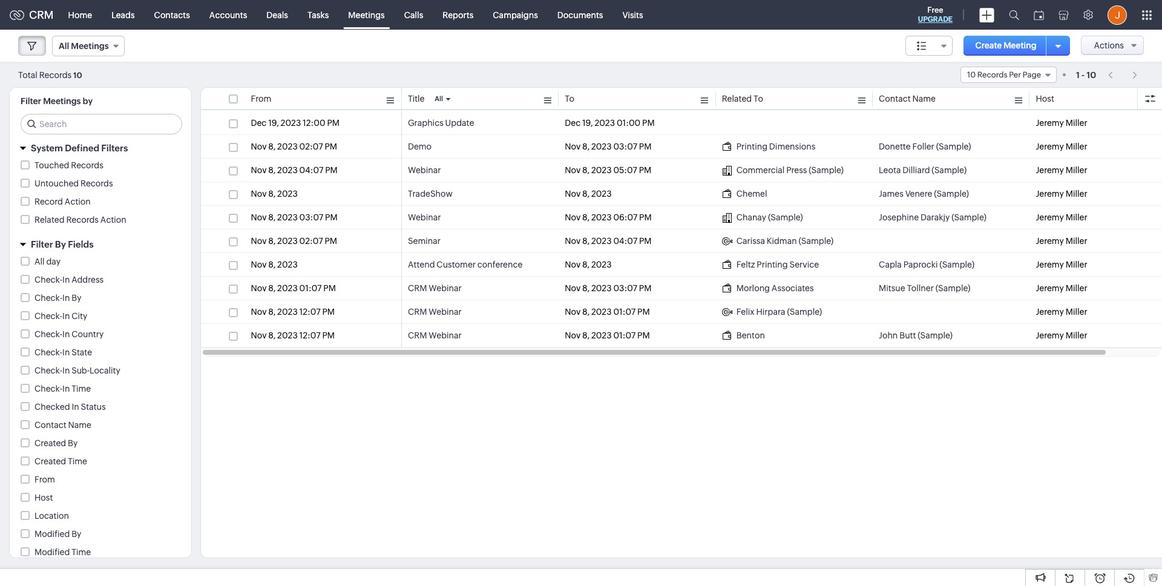 Task type: locate. For each thing, give the bounding box(es) containing it.
-
[[1082, 70, 1085, 80]]

1 horizontal spatial name
[[913, 94, 936, 104]]

by up created time
[[68, 438, 78, 448]]

1 to from the left
[[565, 94, 575, 104]]

modified down the "modified by"
[[35, 547, 70, 557]]

2 nov 8, 2023 12:07 pm from the top
[[251, 331, 335, 340]]

nov 8, 2023
[[251, 189, 298, 199], [565, 189, 612, 199], [251, 260, 298, 269], [565, 260, 612, 269]]

tollner
[[907, 283, 934, 293]]

(sample) right foller
[[936, 142, 971, 151]]

0 vertical spatial filter
[[21, 96, 41, 106]]

(sample) right darakjy
[[952, 212, 987, 222]]

0 horizontal spatial contact name
[[35, 420, 91, 430]]

1 vertical spatial filter
[[31, 239, 53, 249]]

dec 19, 2023 12:00 pm
[[251, 118, 340, 128]]

1 vertical spatial related
[[35, 215, 65, 225]]

2 check- from the top
[[35, 293, 62, 303]]

1 vertical spatial nov 8, 2023 04:07 pm
[[565, 236, 652, 246]]

0 vertical spatial nov 8, 2023 01:07 pm
[[251, 283, 336, 293]]

all day
[[35, 257, 61, 266]]

records down touched records
[[81, 179, 113, 188]]

check- up check-in time
[[35, 366, 62, 375]]

4 miller from the top
[[1066, 189, 1088, 199]]

4 jeremy from the top
[[1036, 189, 1064, 199]]

check- down check-in by
[[35, 311, 62, 321]]

04:07 down "06:07"
[[613, 236, 638, 246]]

1 vertical spatial 02:07
[[299, 236, 323, 246]]

josephine darakjy (sample) link
[[879, 211, 987, 223]]

records for untouched
[[81, 179, 113, 188]]

0 horizontal spatial action
[[65, 197, 91, 206]]

7 miller from the top
[[1066, 260, 1088, 269]]

0 vertical spatial from
[[251, 94, 271, 104]]

04:07 down 12:00 at the left of page
[[299, 165, 323, 175]]

0 vertical spatial meetings
[[348, 10, 385, 20]]

19, for dec 19, 2023 01:00 pm
[[582, 118, 593, 128]]

associates
[[772, 283, 814, 293]]

1 webinar link from the top
[[408, 164, 441, 176]]

contact name up created by on the left bottom of the page
[[35, 420, 91, 430]]

meetings left "calls" link at the top of page
[[348, 10, 385, 20]]

chanay (sample)
[[737, 212, 803, 222]]

upgrade
[[918, 15, 953, 24]]

donette foller (sample) link
[[879, 140, 971, 153]]

2 miller from the top
[[1066, 142, 1088, 151]]

check- for check-in city
[[35, 311, 62, 321]]

0 horizontal spatial dec
[[251, 118, 267, 128]]

records left 'per'
[[978, 70, 1008, 79]]

miller for donette foller (sample)
[[1066, 142, 1088, 151]]

1 vertical spatial 01:07
[[613, 307, 636, 317]]

in up check-in state
[[62, 329, 70, 339]]

10 down create
[[967, 70, 976, 79]]

2 vertical spatial 01:07
[[613, 331, 636, 340]]

create menu image
[[980, 8, 995, 22]]

1 vertical spatial webinar link
[[408, 211, 441, 223]]

2 crm webinar link from the top
[[408, 306, 462, 318]]

action up filter by fields dropdown button at left top
[[100, 215, 126, 225]]

1 nov 8, 2023 02:07 pm from the top
[[251, 142, 337, 151]]

nov 8, 2023 04:07 pm down nov 8, 2023 06:07 pm
[[565, 236, 652, 246]]

crm webinar link for felix
[[408, 306, 462, 318]]

printing up commercial
[[737, 142, 768, 151]]

all up total records 10 on the left top of the page
[[59, 41, 69, 51]]

time down created by on the left bottom of the page
[[68, 456, 87, 466]]

1 horizontal spatial all
[[59, 41, 69, 51]]

filter inside dropdown button
[[31, 239, 53, 249]]

modified for modified time
[[35, 547, 70, 557]]

host down the page
[[1036, 94, 1054, 104]]

profile image
[[1108, 5, 1127, 25]]

created by
[[35, 438, 78, 448]]

1 modified from the top
[[35, 529, 70, 539]]

tasks link
[[298, 0, 339, 29]]

6 check- from the top
[[35, 366, 62, 375]]

(sample) up service
[[799, 236, 834, 246]]

1 vertical spatial action
[[100, 215, 126, 225]]

3 crm webinar link from the top
[[408, 329, 462, 341]]

0 vertical spatial 04:07
[[299, 165, 323, 175]]

None field
[[905, 36, 953, 56]]

3 miller from the top
[[1066, 165, 1088, 175]]

in left the 'city'
[[62, 311, 70, 321]]

crm link
[[10, 8, 54, 21]]

jeremy for donette foller (sample)
[[1036, 142, 1064, 151]]

0 horizontal spatial from
[[35, 475, 55, 484]]

crm for morlong associates
[[408, 283, 427, 293]]

records
[[39, 70, 72, 80], [978, 70, 1008, 79], [71, 160, 103, 170], [81, 179, 113, 188], [66, 215, 99, 225]]

jeremy miller for donette foller (sample)
[[1036, 142, 1088, 151]]

feltz printing service
[[737, 260, 819, 269]]

country
[[72, 329, 104, 339]]

check- for check-in address
[[35, 275, 62, 285]]

in down check-in address
[[62, 293, 70, 303]]

in for by
[[62, 293, 70, 303]]

crm for felix hirpara (sample)
[[408, 307, 427, 317]]

0 horizontal spatial nov 8, 2023 04:07 pm
[[251, 165, 338, 175]]

related for related records action
[[35, 215, 65, 225]]

10 inside 10 records per page field
[[967, 70, 976, 79]]

leota
[[879, 165, 901, 175]]

name down checked in status
[[68, 420, 91, 430]]

10 right -
[[1087, 70, 1096, 80]]

2 nov 8, 2023 02:07 pm from the top
[[251, 236, 337, 246]]

19, left 01:00
[[582, 118, 593, 128]]

jeremy for john butt (sample)
[[1036, 331, 1064, 340]]

(sample) for mitsue tollner (sample)
[[936, 283, 971, 293]]

2 vertical spatial all
[[35, 257, 45, 266]]

1 dec from the left
[[251, 118, 267, 128]]

host
[[1036, 94, 1054, 104], [35, 493, 53, 502]]

nov 8, 2023 04:07 pm down dec 19, 2023 12:00 pm
[[251, 165, 338, 175]]

0 horizontal spatial all
[[35, 257, 45, 266]]

nov 8, 2023 01:07 pm for benton
[[565, 331, 650, 340]]

nov 8, 2023 03:07 pm for crm webinar
[[565, 283, 652, 293]]

2 vertical spatial nov 8, 2023 03:07 pm
[[565, 283, 652, 293]]

1 vertical spatial all
[[435, 95, 443, 102]]

1 horizontal spatial 19,
[[582, 118, 593, 128]]

check- down check-in country
[[35, 347, 62, 357]]

2 vertical spatial crm webinar
[[408, 331, 462, 340]]

graphics update
[[408, 118, 474, 128]]

webinar link down demo
[[408, 164, 441, 176]]

2 webinar link from the top
[[408, 211, 441, 223]]

by up modified time
[[72, 529, 81, 539]]

miller
[[1066, 118, 1088, 128], [1066, 142, 1088, 151], [1066, 165, 1088, 175], [1066, 189, 1088, 199], [1066, 212, 1088, 222], [1066, 236, 1088, 246], [1066, 260, 1088, 269], [1066, 283, 1088, 293], [1066, 307, 1088, 317], [1066, 331, 1088, 340]]

0 vertical spatial nov 8, 2023 02:07 pm
[[251, 142, 337, 151]]

0 vertical spatial modified
[[35, 529, 70, 539]]

8 jeremy from the top
[[1036, 283, 1064, 293]]

1 vertical spatial crm webinar
[[408, 307, 462, 317]]

system defined filters button
[[10, 137, 191, 159]]

04:07
[[299, 165, 323, 175], [613, 236, 638, 246]]

josephine
[[879, 212, 919, 222]]

05:07
[[613, 165, 637, 175]]

total records 10
[[18, 70, 82, 80]]

(sample) right press
[[809, 165, 844, 175]]

(sample) up carissa kidman (sample)
[[768, 212, 803, 222]]

1 vertical spatial host
[[35, 493, 53, 502]]

jeremy for mitsue tollner (sample)
[[1036, 283, 1064, 293]]

1 vertical spatial nov 8, 2023 01:07 pm
[[565, 307, 650, 317]]

0 vertical spatial created
[[35, 438, 66, 448]]

location
[[35, 511, 69, 521]]

0 horizontal spatial 19,
[[268, 118, 279, 128]]

all for all day
[[35, 257, 45, 266]]

james venere (sample) link
[[879, 188, 969, 200]]

(sample) right "tollner"
[[936, 283, 971, 293]]

1 miller from the top
[[1066, 118, 1088, 128]]

(sample) down associates
[[787, 307, 822, 317]]

(sample) for james venere (sample)
[[934, 189, 969, 199]]

check-in country
[[35, 329, 104, 339]]

chanay
[[737, 212, 766, 222]]

1 horizontal spatial 10
[[967, 70, 976, 79]]

name up foller
[[913, 94, 936, 104]]

0 vertical spatial nov 8, 2023 12:07 pm
[[251, 307, 335, 317]]

12:07
[[299, 307, 321, 317], [299, 331, 321, 340]]

2 vertical spatial 03:07
[[613, 283, 637, 293]]

2 horizontal spatial 10
[[1087, 70, 1096, 80]]

action
[[65, 197, 91, 206], [100, 215, 126, 225]]

2 vertical spatial meetings
[[43, 96, 81, 106]]

nov 8, 2023 01:07 pm
[[251, 283, 336, 293], [565, 307, 650, 317], [565, 331, 650, 340]]

1 horizontal spatial host
[[1036, 94, 1054, 104]]

in
[[62, 275, 70, 285], [62, 293, 70, 303], [62, 311, 70, 321], [62, 329, 70, 339], [62, 347, 70, 357], [62, 366, 70, 375], [62, 384, 70, 393], [72, 402, 79, 412]]

0 horizontal spatial name
[[68, 420, 91, 430]]

webinar
[[408, 165, 441, 175], [408, 212, 441, 222], [429, 283, 462, 293], [429, 307, 462, 317], [429, 331, 462, 340]]

(sample) right butt on the bottom of page
[[918, 331, 953, 340]]

meetings inside field
[[71, 41, 109, 51]]

jeremy miller for josephine darakjy (sample)
[[1036, 212, 1088, 222]]

related up the printing dimensions link
[[722, 94, 752, 104]]

1 jeremy miller from the top
[[1036, 118, 1088, 128]]

by inside dropdown button
[[55, 239, 66, 249]]

1 vertical spatial 12:07
[[299, 331, 321, 340]]

in for sub-
[[62, 366, 70, 375]]

jeremy miller for leota dilliard (sample)
[[1036, 165, 1088, 175]]

0 horizontal spatial related
[[35, 215, 65, 225]]

10 miller from the top
[[1066, 331, 1088, 340]]

1 vertical spatial modified
[[35, 547, 70, 557]]

1 check- from the top
[[35, 275, 62, 285]]

2 horizontal spatial all
[[435, 95, 443, 102]]

0 vertical spatial crm webinar
[[408, 283, 462, 293]]

jeremy miller for mitsue tollner (sample)
[[1036, 283, 1088, 293]]

7 jeremy miller from the top
[[1036, 260, 1088, 269]]

7 check- from the top
[[35, 384, 62, 393]]

in for country
[[62, 329, 70, 339]]

leota dilliard (sample)
[[879, 165, 967, 175]]

3 jeremy miller from the top
[[1036, 165, 1088, 175]]

0 vertical spatial action
[[65, 197, 91, 206]]

10 jeremy miller from the top
[[1036, 331, 1088, 340]]

created up created time
[[35, 438, 66, 448]]

0 vertical spatial all
[[59, 41, 69, 51]]

1 vertical spatial meetings
[[71, 41, 109, 51]]

contact up donette
[[879, 94, 911, 104]]

2 vertical spatial nov 8, 2023 01:07 pm
[[565, 331, 650, 340]]

josephine darakjy (sample)
[[879, 212, 987, 222]]

felix
[[737, 307, 755, 317]]

check-in sub-locality
[[35, 366, 120, 375]]

modified down location
[[35, 529, 70, 539]]

filter for filter meetings by
[[21, 96, 41, 106]]

2 jeremy miller from the top
[[1036, 142, 1088, 151]]

2 crm webinar from the top
[[408, 307, 462, 317]]

1 horizontal spatial dec
[[565, 118, 581, 128]]

action up related records action
[[65, 197, 91, 206]]

4 check- from the top
[[35, 329, 62, 339]]

0 vertical spatial related
[[722, 94, 752, 104]]

miller for james venere (sample)
[[1066, 189, 1088, 199]]

2 to from the left
[[754, 94, 763, 104]]

0 vertical spatial 03:07
[[613, 142, 637, 151]]

meetings left by
[[43, 96, 81, 106]]

2 modified from the top
[[35, 547, 70, 557]]

nov 8, 2023 02:07 pm
[[251, 142, 337, 151], [251, 236, 337, 246]]

0 vertical spatial 01:07
[[299, 283, 322, 293]]

related down 'record'
[[35, 215, 65, 225]]

check- down check-in city
[[35, 329, 62, 339]]

crm webinar link for morlong
[[408, 282, 462, 294]]

1 vertical spatial nov 8, 2023 12:07 pm
[[251, 331, 335, 340]]

2 02:07 from the top
[[299, 236, 323, 246]]

records up fields
[[66, 215, 99, 225]]

filter
[[21, 96, 41, 106], [31, 239, 53, 249]]

0 vertical spatial 02:07
[[299, 142, 323, 151]]

all for all
[[435, 95, 443, 102]]

5 jeremy miller from the top
[[1036, 212, 1088, 222]]

0 horizontal spatial 10
[[73, 71, 82, 80]]

1 vertical spatial time
[[68, 456, 87, 466]]

1 created from the top
[[35, 438, 66, 448]]

(sample) for donette foller (sample)
[[936, 142, 971, 151]]

1 horizontal spatial from
[[251, 94, 271, 104]]

commercial press (sample)
[[737, 165, 844, 175]]

check- down all day
[[35, 275, 62, 285]]

nov 8, 2023 01:07 pm for felix hirpara (sample)
[[565, 307, 650, 317]]

1 crm webinar from the top
[[408, 283, 462, 293]]

contact down checked
[[35, 420, 66, 430]]

records down defined
[[71, 160, 103, 170]]

by up day
[[55, 239, 66, 249]]

0 vertical spatial host
[[1036, 94, 1054, 104]]

create menu element
[[972, 0, 1002, 29]]

crm for benton
[[408, 331, 427, 340]]

by
[[83, 96, 93, 106]]

0 vertical spatial 12:07
[[299, 307, 321, 317]]

all inside field
[[59, 41, 69, 51]]

03:07 for demo
[[613, 142, 637, 151]]

2 12:07 from the top
[[299, 331, 321, 340]]

0 vertical spatial crm webinar link
[[408, 282, 462, 294]]

customer
[[437, 260, 476, 269]]

(sample) up darakjy
[[934, 189, 969, 199]]

filters
[[101, 143, 128, 153]]

webinar for felix hirpara (sample)
[[429, 307, 462, 317]]

2 created from the top
[[35, 456, 66, 466]]

time down the "modified by"
[[72, 547, 91, 557]]

in up checked in status
[[62, 384, 70, 393]]

contacts
[[154, 10, 190, 20]]

records up filter meetings by
[[39, 70, 72, 80]]

6 miller from the top
[[1066, 236, 1088, 246]]

in for state
[[62, 347, 70, 357]]

8 jeremy miller from the top
[[1036, 283, 1088, 293]]

jeremy miller for john butt (sample)
[[1036, 331, 1088, 340]]

defined
[[65, 143, 99, 153]]

1 nov 8, 2023 12:07 pm from the top
[[251, 307, 335, 317]]

1 horizontal spatial to
[[754, 94, 763, 104]]

miller for leota dilliard (sample)
[[1066, 165, 1088, 175]]

check-in by
[[35, 293, 81, 303]]

1 jeremy from the top
[[1036, 118, 1064, 128]]

1 vertical spatial crm webinar link
[[408, 306, 462, 318]]

0 horizontal spatial contact
[[35, 420, 66, 430]]

9 jeremy miller from the top
[[1036, 307, 1088, 317]]

(sample) for carissa kidman (sample)
[[799, 236, 834, 246]]

2 19, from the left
[[582, 118, 593, 128]]

in left state
[[62, 347, 70, 357]]

to up dec 19, 2023 01:00 pm
[[565, 94, 575, 104]]

time down sub-
[[72, 384, 91, 393]]

jeremy miller
[[1036, 118, 1088, 128], [1036, 142, 1088, 151], [1036, 165, 1088, 175], [1036, 189, 1088, 199], [1036, 212, 1088, 222], [1036, 236, 1088, 246], [1036, 260, 1088, 269], [1036, 283, 1088, 293], [1036, 307, 1088, 317], [1036, 331, 1088, 340]]

modified time
[[35, 547, 91, 557]]

1 horizontal spatial related
[[722, 94, 752, 104]]

check- up check-in city
[[35, 293, 62, 303]]

locality
[[90, 366, 120, 375]]

navigation
[[1102, 66, 1144, 84]]

meetings for filter meetings by
[[43, 96, 81, 106]]

3 crm webinar from the top
[[408, 331, 462, 340]]

06:07
[[613, 212, 638, 222]]

check- up checked
[[35, 384, 62, 393]]

from up dec 19, 2023 12:00 pm
[[251, 94, 271, 104]]

attend customer conference link
[[408, 258, 523, 271]]

records for touched
[[71, 160, 103, 170]]

time for modified time
[[72, 547, 91, 557]]

chemel link
[[722, 188, 767, 200]]

records inside field
[[978, 70, 1008, 79]]

1 12:07 from the top
[[299, 307, 321, 317]]

dec left 01:00
[[565, 118, 581, 128]]

2 vertical spatial time
[[72, 547, 91, 557]]

10 inside total records 10
[[73, 71, 82, 80]]

9 jeremy from the top
[[1036, 307, 1064, 317]]

home link
[[58, 0, 102, 29]]

jeremy for leota dilliard (sample)
[[1036, 165, 1064, 175]]

5 miller from the top
[[1066, 212, 1088, 222]]

all left day
[[35, 257, 45, 266]]

3 jeremy from the top
[[1036, 165, 1064, 175]]

dec 19, 2023 01:00 pm
[[565, 118, 655, 128]]

10
[[1087, 70, 1096, 80], [967, 70, 976, 79], [73, 71, 82, 80]]

to
[[565, 94, 575, 104], [754, 94, 763, 104]]

1 horizontal spatial contact name
[[879, 94, 936, 104]]

1 vertical spatial 04:07
[[613, 236, 638, 246]]

feltz printing service link
[[722, 258, 819, 271]]

2 vertical spatial crm webinar link
[[408, 329, 462, 341]]

feltz
[[737, 260, 755, 269]]

campaigns
[[493, 10, 538, 20]]

in left sub-
[[62, 366, 70, 375]]

conference
[[478, 260, 523, 269]]

filter meetings by
[[21, 96, 93, 106]]

nov 8, 2023 02:07 pm for demo
[[251, 142, 337, 151]]

check- for check-in state
[[35, 347, 62, 357]]

miller for josephine darakjy (sample)
[[1066, 212, 1088, 222]]

2 dec from the left
[[565, 118, 581, 128]]

1 horizontal spatial action
[[100, 215, 126, 225]]

1 vertical spatial nov 8, 2023 02:07 pm
[[251, 236, 337, 246]]

campaigns link
[[483, 0, 548, 29]]

filter up all day
[[31, 239, 53, 249]]

from down created time
[[35, 475, 55, 484]]

row group
[[201, 111, 1162, 347]]

miller for john butt (sample)
[[1066, 331, 1088, 340]]

created time
[[35, 456, 87, 466]]

(sample) for leota dilliard (sample)
[[932, 165, 967, 175]]

dec left 12:00 at the left of page
[[251, 118, 267, 128]]

5 jeremy from the top
[[1036, 212, 1064, 222]]

0 horizontal spatial to
[[565, 94, 575, 104]]

time
[[72, 384, 91, 393], [68, 456, 87, 466], [72, 547, 91, 557]]

crm webinar for felix
[[408, 307, 462, 317]]

meeting
[[1004, 41, 1037, 50]]

created down created by on the left bottom of the page
[[35, 456, 66, 466]]

nov 8, 2023 02:07 pm for seminar
[[251, 236, 337, 246]]

host up location
[[35, 493, 53, 502]]

webinar for morlong associates
[[429, 283, 462, 293]]

all right title
[[435, 95, 443, 102]]

in left "status"
[[72, 402, 79, 412]]

5 check- from the top
[[35, 347, 62, 357]]

1 19, from the left
[[268, 118, 279, 128]]

check- for check-in time
[[35, 384, 62, 393]]

0 vertical spatial nov 8, 2023 03:07 pm
[[565, 142, 652, 151]]

10 jeremy from the top
[[1036, 331, 1064, 340]]

filter by fields
[[31, 239, 94, 249]]

nov 8, 2023 12:07 pm for benton
[[251, 331, 335, 340]]

documents link
[[548, 0, 613, 29]]

in for status
[[72, 402, 79, 412]]

0 vertical spatial contact name
[[879, 94, 936, 104]]

from
[[251, 94, 271, 104], [35, 475, 55, 484]]

graphics update link
[[408, 117, 474, 129]]

1 crm webinar link from the top
[[408, 282, 462, 294]]

7 jeremy from the top
[[1036, 260, 1064, 269]]

4 jeremy miller from the top
[[1036, 189, 1088, 199]]

commercial
[[737, 165, 785, 175]]

size image
[[917, 41, 927, 51]]

8 miller from the top
[[1066, 283, 1088, 293]]

printing
[[737, 142, 768, 151], [757, 260, 788, 269]]

contact name up donette
[[879, 94, 936, 104]]

10 down all meetings
[[73, 71, 82, 80]]

address
[[72, 275, 104, 285]]

meetings down home link
[[71, 41, 109, 51]]

filter down total
[[21, 96, 41, 106]]

nov 8, 2023 06:07 pm
[[565, 212, 652, 222]]

(sample) right paprocki
[[940, 260, 975, 269]]

in up check-in by
[[62, 275, 70, 285]]

(sample) right dilliard
[[932, 165, 967, 175]]

contact name
[[879, 94, 936, 104], [35, 420, 91, 430]]

printing up 'morlong associates'
[[757, 260, 788, 269]]

1 02:07 from the top
[[299, 142, 323, 151]]

1 vertical spatial created
[[35, 456, 66, 466]]

1 vertical spatial contact name
[[35, 420, 91, 430]]

3 check- from the top
[[35, 311, 62, 321]]

webinar link up 'seminar' link
[[408, 211, 441, 223]]

0 vertical spatial webinar link
[[408, 164, 441, 176]]

0 vertical spatial contact
[[879, 94, 911, 104]]

19, left 12:00 at the left of page
[[268, 118, 279, 128]]

2 jeremy from the top
[[1036, 142, 1064, 151]]

contacts link
[[144, 0, 200, 29]]

butt
[[900, 331, 916, 340]]

to up the printing dimensions link
[[754, 94, 763, 104]]



Task type: describe. For each thing, give the bounding box(es) containing it.
actions
[[1094, 41, 1124, 50]]

total
[[18, 70, 37, 80]]

deals link
[[257, 0, 298, 29]]

untouched
[[35, 179, 79, 188]]

webinar for benton
[[429, 331, 462, 340]]

logo image
[[10, 10, 24, 20]]

per
[[1009, 70, 1021, 79]]

1 vertical spatial 03:07
[[299, 212, 323, 222]]

jeremy for james venere (sample)
[[1036, 189, 1064, 199]]

carissa kidman (sample)
[[737, 236, 834, 246]]

page
[[1023, 70, 1041, 79]]

by for filter
[[55, 239, 66, 249]]

system defined filters
[[31, 143, 128, 153]]

1 horizontal spatial contact
[[879, 94, 911, 104]]

1 vertical spatial nov 8, 2023 03:07 pm
[[251, 212, 338, 222]]

in for time
[[62, 384, 70, 393]]

1 vertical spatial name
[[68, 420, 91, 430]]

by up the 'city'
[[72, 293, 81, 303]]

(sample) for john butt (sample)
[[918, 331, 953, 340]]

nov 8, 2023 12:07 pm for felix hirpara (sample)
[[251, 307, 335, 317]]

dec for dec 19, 2023 12:00 pm
[[251, 118, 267, 128]]

foller
[[913, 142, 935, 151]]

create meeting button
[[964, 36, 1049, 56]]

dec for dec 19, 2023 01:00 pm
[[565, 118, 581, 128]]

02:07 for seminar
[[299, 236, 323, 246]]

webinar link for nov 8, 2023 03:07 pm
[[408, 211, 441, 223]]

0 vertical spatial printing
[[737, 142, 768, 151]]

printing dimensions link
[[722, 140, 816, 153]]

system
[[31, 143, 63, 153]]

(sample) for capla paprocki (sample)
[[940, 260, 975, 269]]

6 jeremy from the top
[[1036, 236, 1064, 246]]

nov 8, 2023 03:07 pm for demo
[[565, 142, 652, 151]]

title
[[408, 94, 425, 104]]

crm webinar for morlong
[[408, 283, 462, 293]]

modified for modified by
[[35, 529, 70, 539]]

update
[[445, 118, 474, 128]]

(sample) for commercial press (sample)
[[809, 165, 844, 175]]

deals
[[267, 10, 288, 20]]

record action
[[35, 197, 91, 206]]

related to
[[722, 94, 763, 104]]

in for address
[[62, 275, 70, 285]]

0 horizontal spatial 04:07
[[299, 165, 323, 175]]

attend customer conference
[[408, 260, 523, 269]]

capla paprocki (sample)
[[879, 260, 975, 269]]

0 horizontal spatial host
[[35, 493, 53, 502]]

check- for check-in by
[[35, 293, 62, 303]]

seminar link
[[408, 235, 441, 247]]

1 - 10
[[1076, 70, 1096, 80]]

check- for check-in country
[[35, 329, 62, 339]]

james
[[879, 189, 904, 199]]

reports
[[443, 10, 474, 20]]

jeremy for josephine darakjy (sample)
[[1036, 212, 1064, 222]]

visits link
[[613, 0, 653, 29]]

benton
[[737, 331, 765, 340]]

free upgrade
[[918, 5, 953, 24]]

Search text field
[[21, 114, 182, 134]]

related for related to
[[722, 94, 752, 104]]

1 vertical spatial from
[[35, 475, 55, 484]]

venere
[[905, 189, 933, 199]]

felix hirpara (sample) link
[[722, 306, 822, 318]]

john butt (sample)
[[879, 331, 953, 340]]

10 for total records 10
[[73, 71, 82, 80]]

0 vertical spatial name
[[913, 94, 936, 104]]

press
[[786, 165, 807, 175]]

checked
[[35, 402, 70, 412]]

records for total
[[39, 70, 72, 80]]

miller for capla paprocki (sample)
[[1066, 260, 1088, 269]]

leota dilliard (sample) link
[[879, 164, 967, 176]]

webinar link for nov 8, 2023 04:07 pm
[[408, 164, 441, 176]]

related records action
[[35, 215, 126, 225]]

1 horizontal spatial nov 8, 2023 04:07 pm
[[565, 236, 652, 246]]

miller for mitsue tollner (sample)
[[1066, 283, 1088, 293]]

filter by fields button
[[10, 234, 191, 255]]

dimensions
[[769, 142, 816, 151]]

chemel
[[737, 189, 767, 199]]

check-in state
[[35, 347, 92, 357]]

donette
[[879, 142, 911, 151]]

profile element
[[1101, 0, 1134, 29]]

calls link
[[395, 0, 433, 29]]

(sample) for felix hirpara (sample)
[[787, 307, 822, 317]]

darakjy
[[921, 212, 950, 222]]

tradeshow
[[408, 189, 453, 199]]

tradeshow link
[[408, 188, 453, 200]]

search image
[[1009, 10, 1019, 20]]

(sample) for josephine darakjy (sample)
[[952, 212, 987, 222]]

calendar image
[[1034, 10, 1044, 20]]

mitsue tollner (sample) link
[[879, 282, 971, 294]]

morlong associates
[[737, 283, 814, 293]]

carissa kidman (sample) link
[[722, 235, 834, 247]]

jeremy miller for capla paprocki (sample)
[[1036, 260, 1088, 269]]

accounts link
[[200, 0, 257, 29]]

printing dimensions
[[737, 142, 816, 151]]

03:07 for crm webinar
[[613, 283, 637, 293]]

10 records per page
[[967, 70, 1041, 79]]

10 Records Per Page field
[[961, 67, 1057, 83]]

12:07 for benton
[[299, 331, 321, 340]]

mitsue tollner (sample)
[[879, 283, 971, 293]]

hirpara
[[756, 307, 786, 317]]

accounts
[[209, 10, 247, 20]]

10 for 1 - 10
[[1087, 70, 1096, 80]]

6 jeremy miller from the top
[[1036, 236, 1088, 246]]

0 vertical spatial time
[[72, 384, 91, 393]]

by for created
[[68, 438, 78, 448]]

check-in city
[[35, 311, 87, 321]]

02:07 for demo
[[299, 142, 323, 151]]

paprocki
[[904, 260, 938, 269]]

meetings for all meetings
[[71, 41, 109, 51]]

19, for dec 19, 2023 12:00 pm
[[268, 118, 279, 128]]

nov 8, 2023 05:07 pm
[[565, 165, 652, 175]]

9 miller from the top
[[1066, 307, 1088, 317]]

records for 10
[[978, 70, 1008, 79]]

jeremy for capla paprocki (sample)
[[1036, 260, 1064, 269]]

benton link
[[722, 329, 765, 341]]

all meetings
[[59, 41, 109, 51]]

search element
[[1002, 0, 1027, 30]]

dilliard
[[903, 165, 930, 175]]

0 vertical spatial nov 8, 2023 04:07 pm
[[251, 165, 338, 175]]

graphics
[[408, 118, 444, 128]]

1 vertical spatial contact
[[35, 420, 66, 430]]

mitsue
[[879, 283, 905, 293]]

chanay (sample) link
[[722, 211, 803, 223]]

1 vertical spatial printing
[[757, 260, 788, 269]]

meetings link
[[339, 0, 395, 29]]

time for created time
[[68, 456, 87, 466]]

state
[[72, 347, 92, 357]]

free
[[928, 5, 944, 15]]

1 horizontal spatial 04:07
[[613, 236, 638, 246]]

demo link
[[408, 140, 432, 153]]

visits
[[623, 10, 643, 20]]

documents
[[557, 10, 603, 20]]

service
[[790, 260, 819, 269]]

12:07 for felix hirpara (sample)
[[299, 307, 321, 317]]

filter for filter by fields
[[31, 239, 53, 249]]

01:07 for benton
[[613, 331, 636, 340]]

in for city
[[62, 311, 70, 321]]

created for created by
[[35, 438, 66, 448]]

modified by
[[35, 529, 81, 539]]

01:07 for felix hirpara (sample)
[[613, 307, 636, 317]]

day
[[46, 257, 61, 266]]

check- for check-in sub-locality
[[35, 366, 62, 375]]

commercial press (sample) link
[[722, 164, 844, 176]]

status
[[81, 402, 106, 412]]

create
[[976, 41, 1002, 50]]

All Meetings field
[[52, 36, 124, 56]]

all for all meetings
[[59, 41, 69, 51]]

row group containing dec 19, 2023 12:00 pm
[[201, 111, 1162, 347]]

by for modified
[[72, 529, 81, 539]]

tasks
[[307, 10, 329, 20]]

created for created time
[[35, 456, 66, 466]]

leads
[[111, 10, 135, 20]]

untouched records
[[35, 179, 113, 188]]

jeremy miller for james venere (sample)
[[1036, 189, 1088, 199]]

carissa
[[737, 236, 765, 246]]

records for related
[[66, 215, 99, 225]]



Task type: vqa. For each thing, say whether or not it's contained in the screenshot.


